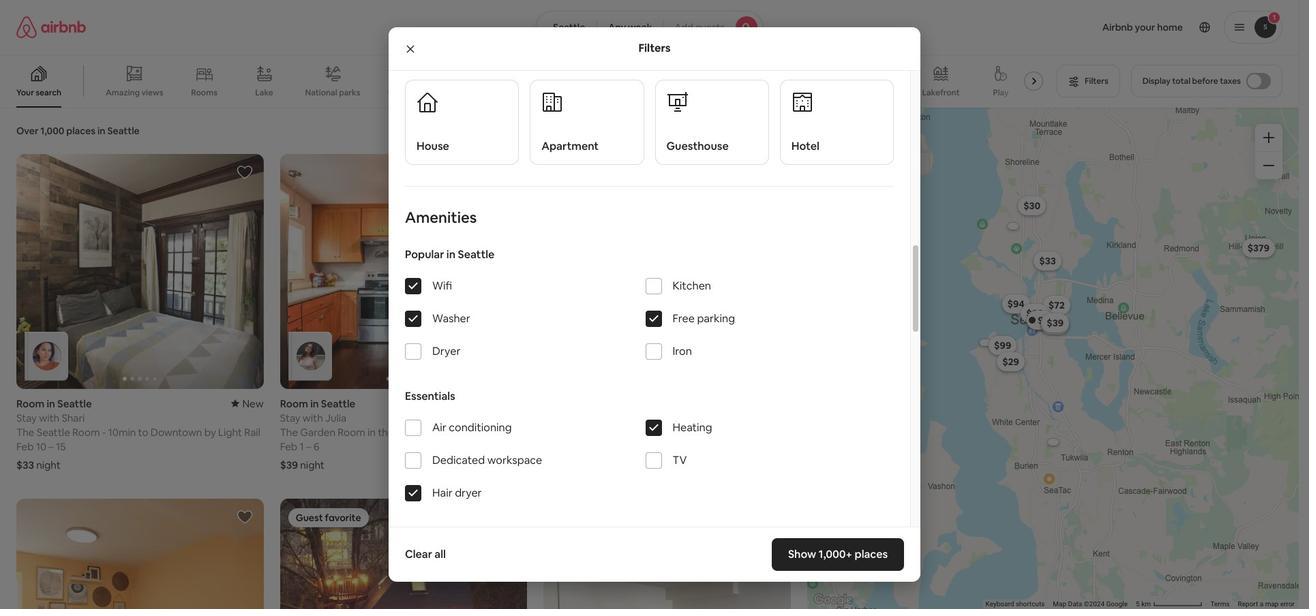 Task type: describe. For each thing, give the bounding box(es) containing it.
julia
[[325, 412, 347, 425]]

$39 button
[[1041, 313, 1069, 333]]

$33 inside the room in seattle stay with shari the seattle room - 10min to downtown by light rail feb 10 – 15 $33 night
[[16, 459, 34, 472]]

parking
[[697, 312, 735, 326]]

terms link
[[1211, 601, 1230, 608]]

room in seattle stay with julia the garden room in the central district feb 1 – 6 $39 night
[[280, 397, 467, 472]]

house button
[[405, 80, 519, 165]]

0 vertical spatial $33 button
[[1034, 251, 1061, 270]]

places for 1,000
[[66, 125, 95, 137]]

your
[[16, 87, 34, 98]]

to
[[138, 426, 148, 439]]

map data ©2024 google
[[1053, 601, 1128, 608]]

10
[[36, 440, 46, 453]]

©2024
[[1084, 601, 1105, 608]]

terms
[[1211, 601, 1230, 608]]

1 vertical spatial $33 button
[[1041, 316, 1069, 335]]

km
[[1142, 601, 1151, 608]]

guesthouse
[[667, 139, 729, 154]]

$30 button
[[1018, 196, 1046, 216]]

$88
[[1026, 307, 1043, 320]]

0 vertical spatial $33
[[1039, 255, 1056, 267]]

in for popular in seattle
[[447, 248, 456, 262]]

free parking
[[673, 312, 735, 326]]

stay inside stay with eric and olga · hosting for 7 years blue house - butterfly room
[[544, 412, 564, 425]]

with for shari
[[39, 412, 59, 425]]

night inside room in seattle stay with julia the garden room in the central district feb 1 – 6 $39 night
[[300, 459, 325, 472]]

feb inside the room in seattle stay with shari the seattle room - 10min to downtown by light rail feb 10 – 15 $33 night
[[16, 440, 34, 453]]

report a map error link
[[1238, 601, 1295, 608]]

amazing
[[106, 87, 140, 98]]

search
[[36, 87, 61, 98]]

$94
[[1007, 298, 1024, 310]]

any week button
[[597, 11, 664, 44]]

$88 button
[[1021, 304, 1049, 323]]

$72 button
[[1043, 296, 1070, 315]]

hosting
[[660, 412, 696, 425]]

zoom in image
[[1264, 132, 1275, 143]]

report
[[1238, 601, 1258, 608]]

shari
[[62, 412, 85, 425]]

add to wishlist: room in seattle image for blue house - butterfly room
[[764, 164, 780, 181]]

clear all
[[405, 548, 446, 562]]

the for garden
[[280, 426, 298, 439]]

cabins
[[388, 87, 415, 98]]

seattle inside room in seattle stay with julia the garden room in the central district feb 1 – 6 $39 night
[[321, 397, 355, 410]]

15
[[56, 440, 66, 453]]

tiny homes
[[641, 87, 685, 98]]

before
[[1192, 76, 1218, 87]]

clear
[[405, 548, 432, 562]]

zoom out image
[[1264, 160, 1275, 171]]

amenities
[[405, 208, 477, 227]]

$94 button
[[1002, 294, 1030, 314]]

total
[[1172, 76, 1191, 87]]

1 vertical spatial $33
[[1047, 319, 1063, 331]]

keyboard
[[986, 601, 1014, 608]]

$99 for $99 $94
[[994, 339, 1011, 352]]

5 km
[[1136, 601, 1153, 608]]

guesthouse button
[[655, 80, 769, 165]]

light
[[218, 426, 242, 439]]

beachfront
[[857, 87, 900, 98]]

stay with eric and olga · hosting for 7 years blue house - butterfly room
[[544, 412, 747, 439]]

garden
[[300, 426, 336, 439]]

clear all button
[[398, 541, 453, 569]]

amazing views
[[106, 87, 163, 98]]

eric
[[589, 412, 606, 425]]

add to wishlist: room in seattle image for stay with shari
[[236, 164, 253, 181]]

$29
[[1002, 356, 1019, 368]]

feb inside room in seattle stay with julia the garden room in the central district feb 1 – 6 $39 night
[[280, 440, 297, 453]]

years
[[722, 412, 747, 425]]

places for 1,000+
[[855, 548, 888, 562]]

hair
[[432, 486, 453, 501]]

room down shari
[[72, 426, 100, 439]]

play
[[993, 87, 1009, 98]]

new
[[242, 397, 264, 410]]

wifi
[[432, 279, 452, 293]]

$39 inside button
[[1047, 317, 1064, 329]]

stay for garden
[[280, 412, 300, 425]]

taxes
[[1220, 76, 1241, 87]]

iron
[[673, 345, 692, 359]]

night inside the room in seattle stay with shari the seattle room - 10min to downtown by light rail feb 10 – 15 $33 night
[[36, 459, 61, 472]]

dryer
[[432, 345, 461, 359]]

stay for seattle
[[16, 412, 37, 425]]

apartment button
[[530, 80, 644, 165]]

$88 $74
[[1026, 307, 1049, 326]]

amenities group
[[405, 208, 894, 610]]

and
[[609, 412, 628, 425]]

google image
[[811, 592, 856, 610]]

– inside the room in seattle stay with shari the seattle room - 10min to downtown by light rail feb 10 – 15 $33 night
[[49, 440, 54, 453]]

room down julia
[[338, 426, 365, 439]]

·
[[655, 412, 657, 425]]

room up 10
[[16, 397, 45, 410]]

$39 inside room in seattle stay with julia the garden room in the central district feb 1 – 6 $39 night
[[280, 459, 298, 472]]

popular
[[405, 248, 444, 262]]

google map
showing 38 stays. region
[[807, 108, 1299, 610]]

- inside stay with eric and olga · hosting for 7 years blue house - butterfly room
[[598, 426, 602, 439]]

seattle button
[[536, 11, 597, 44]]

show
[[788, 548, 816, 562]]

none search field containing seattle
[[536, 11, 763, 44]]

chef's kitchens
[[707, 87, 766, 98]]

air
[[432, 421, 447, 435]]

data
[[1068, 601, 1082, 608]]

5
[[1136, 601, 1140, 608]]



Task type: vqa. For each thing, say whether or not it's contained in the screenshot.
search
yes



Task type: locate. For each thing, give the bounding box(es) containing it.
group containing amazing views
[[0, 55, 1049, 108]]

2 – from the left
[[306, 440, 311, 453]]

1 horizontal spatial the
[[280, 426, 298, 439]]

0 horizontal spatial stay
[[16, 412, 37, 425]]

rooms
[[191, 87, 218, 98]]

hotel
[[792, 139, 820, 154]]

0 vertical spatial places
[[66, 125, 95, 137]]

0 horizontal spatial $99
[[994, 339, 1011, 352]]

2 horizontal spatial with
[[566, 412, 587, 425]]

0 horizontal spatial the
[[16, 426, 34, 439]]

- inside the room in seattle stay with shari the seattle room - 10min to downtown by light rail feb 10 – 15 $33 night
[[102, 426, 106, 439]]

stay inside the room in seattle stay with shari the seattle room - 10min to downtown by light rail feb 10 – 15 $33 night
[[16, 412, 37, 425]]

report a map error
[[1238, 601, 1295, 608]]

None search field
[[536, 11, 763, 44]]

$99 inside $99 $94
[[994, 339, 1011, 352]]

2 the from the left
[[280, 426, 298, 439]]

1 horizontal spatial house
[[566, 426, 596, 439]]

blue
[[544, 426, 564, 439]]

the location you searched image
[[1027, 315, 1037, 326]]

– right 1
[[306, 440, 311, 453]]

hair dryer
[[432, 486, 482, 501]]

seattle up 15
[[37, 426, 70, 439]]

1 horizontal spatial feb
[[280, 440, 297, 453]]

in for room in seattle stay with julia the garden room in the central district feb 1 – 6 $39 night
[[310, 397, 319, 410]]

2 stay from the left
[[280, 412, 300, 425]]

1 horizontal spatial $99 button
[[1027, 311, 1055, 330]]

central
[[396, 426, 431, 439]]

filters
[[639, 41, 671, 56]]

0 horizontal spatial $39
[[280, 459, 298, 472]]

room down ·
[[648, 426, 675, 439]]

group containing house
[[405, 46, 894, 165]]

1 vertical spatial $99
[[994, 339, 1011, 352]]

in for room in seattle stay with shari the seattle room - 10min to downtown by light rail feb 10 – 15 $33 night
[[47, 397, 55, 410]]

1 horizontal spatial $39
[[544, 459, 562, 472]]

your search
[[16, 87, 61, 98]]

downtown
[[151, 426, 202, 439]]

1 night from the left
[[36, 459, 61, 472]]

over
[[16, 125, 38, 137]]

1 stay from the left
[[16, 412, 37, 425]]

$33 button up $72 'button'
[[1034, 251, 1061, 270]]

1 horizontal spatial places
[[855, 548, 888, 562]]

dedicated workspace
[[432, 454, 542, 468]]

week
[[628, 21, 652, 33]]

1
[[300, 440, 304, 453]]

$72
[[1048, 299, 1065, 311]]

room up garden at the left bottom of page
[[280, 397, 308, 410]]

any week
[[608, 21, 652, 33]]

house
[[417, 139, 449, 154], [566, 426, 596, 439]]

air conditioning
[[432, 421, 512, 435]]

places right 1,000
[[66, 125, 95, 137]]

group inside filters dialog
[[405, 46, 894, 165]]

with for julia
[[303, 412, 323, 425]]

1,000+
[[819, 548, 852, 562]]

for
[[699, 412, 712, 425]]

1,000
[[40, 125, 64, 137]]

places
[[66, 125, 95, 137], [855, 548, 888, 562]]

2 horizontal spatial $39
[[1047, 317, 1064, 329]]

$99 for $99
[[1032, 314, 1049, 327]]

0 horizontal spatial feb
[[16, 440, 34, 453]]

parks
[[339, 87, 360, 98]]

1 feb from the left
[[16, 440, 34, 453]]

with inside stay with eric and olga · hosting for 7 years blue house - butterfly room
[[566, 412, 587, 425]]

shortcuts
[[1016, 601, 1045, 608]]

filters dialog
[[389, 24, 921, 610]]

kitchen
[[673, 279, 711, 293]]

places inside filters dialog
[[855, 548, 888, 562]]

- left 10min at the bottom of the page
[[102, 426, 106, 439]]

0 horizontal spatial –
[[49, 440, 54, 453]]

3 with from the left
[[566, 412, 587, 425]]

olga
[[630, 412, 653, 425]]

dedicated
[[432, 454, 485, 468]]

guests
[[695, 21, 725, 33]]

seattle down 'amenities'
[[458, 248, 495, 262]]

7
[[714, 412, 720, 425]]

stay up 1
[[280, 412, 300, 425]]

$30
[[1023, 200, 1040, 212]]

0 horizontal spatial $99 button
[[989, 336, 1017, 355]]

1 horizontal spatial $99
[[1032, 314, 1049, 327]]

in inside amenities group
[[447, 248, 456, 262]]

error
[[1281, 601, 1295, 608]]

add guests
[[675, 21, 725, 33]]

$99 inside $99 button
[[1032, 314, 1049, 327]]

$29 button
[[997, 352, 1025, 372]]

seattle down amazing
[[107, 125, 140, 137]]

2 feb from the left
[[280, 440, 297, 453]]

with left eric
[[566, 412, 587, 425]]

feb
[[16, 440, 34, 453], [280, 440, 297, 453]]

5 km button
[[1132, 600, 1207, 610]]

dryer
[[455, 486, 482, 501]]

1 horizontal spatial night
[[300, 459, 325, 472]]

chef's
[[707, 87, 731, 98]]

seattle up julia
[[321, 397, 355, 410]]

by
[[204, 426, 216, 439]]

add to wishlist: room in seattle image for stay with julia
[[500, 164, 516, 181]]

room in seattle stay with shari the seattle room - 10min to downtown by light rail feb 10 – 15 $33 night
[[16, 397, 260, 472]]

essentials
[[405, 390, 455, 404]]

-
[[102, 426, 106, 439], [598, 426, 602, 439]]

seattle inside seattle button
[[553, 21, 585, 33]]

2 - from the left
[[598, 426, 602, 439]]

house inside stay with eric and olga · hosting for 7 years blue house - butterfly room
[[566, 426, 596, 439]]

heating
[[673, 421, 712, 435]]

0 horizontal spatial places
[[66, 125, 95, 137]]

night down 6
[[300, 459, 325, 472]]

2 vertical spatial $33
[[16, 459, 34, 472]]

new place to stay image
[[231, 397, 264, 410]]

washer
[[432, 312, 470, 326]]

6
[[314, 440, 319, 453]]

1 the from the left
[[16, 426, 34, 439]]

night down 10
[[36, 459, 61, 472]]

feb left 10
[[16, 440, 34, 453]]

1 – from the left
[[49, 440, 54, 453]]

display total before taxes
[[1143, 76, 1241, 87]]

homes
[[659, 87, 685, 98]]

2 horizontal spatial stay
[[544, 412, 564, 425]]

1 horizontal spatial –
[[306, 440, 311, 453]]

seattle inside amenities group
[[458, 248, 495, 262]]

seattle left any
[[553, 21, 585, 33]]

group
[[405, 46, 894, 165], [0, 55, 1049, 108], [16, 154, 264, 389], [280, 154, 527, 389], [544, 154, 1038, 389], [16, 499, 264, 610], [280, 499, 527, 610], [544, 499, 791, 610]]

1 vertical spatial house
[[566, 426, 596, 439]]

$74 button
[[1027, 311, 1054, 330]]

the
[[378, 426, 394, 439]]

0 horizontal spatial night
[[36, 459, 61, 472]]

keyboard shortcuts
[[986, 601, 1045, 608]]

$74
[[1033, 314, 1049, 326]]

seattle up shari
[[57, 397, 92, 410]]

lake
[[255, 87, 273, 98]]

the inside room in seattle stay with julia the garden room in the central district feb 1 – 6 $39 night
[[280, 426, 298, 439]]

popular in seattle
[[405, 248, 495, 262]]

profile element
[[779, 0, 1283, 55]]

in inside the room in seattle stay with shari the seattle room - 10min to downtown by light rail feb 10 – 15 $33 night
[[47, 397, 55, 410]]

stay inside room in seattle stay with julia the garden room in the central district feb 1 – 6 $39 night
[[280, 412, 300, 425]]

butterfly
[[604, 426, 646, 439]]

0 horizontal spatial -
[[102, 426, 106, 439]]

– left 15
[[49, 440, 54, 453]]

0 vertical spatial $99 button
[[1027, 311, 1055, 330]]

with left shari
[[39, 412, 59, 425]]

- down eric
[[598, 426, 602, 439]]

stay up blue
[[544, 412, 564, 425]]

views
[[142, 87, 163, 98]]

with inside room in seattle stay with julia the garden room in the central district feb 1 – 6 $39 night
[[303, 412, 323, 425]]

national
[[305, 87, 337, 98]]

show 1,000+ places
[[788, 548, 888, 562]]

tiny
[[641, 87, 657, 98]]

add to wishlist: room in seattle image
[[236, 164, 253, 181], [500, 164, 516, 181], [764, 164, 780, 181], [236, 509, 253, 525]]

1 horizontal spatial -
[[598, 426, 602, 439]]

$33 button
[[1034, 251, 1061, 270], [1041, 316, 1069, 335]]

a
[[1260, 601, 1264, 608]]

the for seattle
[[16, 426, 34, 439]]

room
[[16, 397, 45, 410], [280, 397, 308, 410], [72, 426, 100, 439], [338, 426, 365, 439], [648, 426, 675, 439]]

conditioning
[[449, 421, 512, 435]]

$33 button down $72
[[1041, 316, 1069, 335]]

2 with from the left
[[303, 412, 323, 425]]

stay up 10
[[16, 412, 37, 425]]

district
[[433, 426, 467, 439]]

1 horizontal spatial with
[[303, 412, 323, 425]]

0 vertical spatial $99
[[1032, 314, 1049, 327]]

all
[[435, 548, 446, 562]]

with inside the room in seattle stay with shari the seattle room - 10min to downtown by light rail feb 10 – 15 $33 night
[[39, 412, 59, 425]]

1 with from the left
[[39, 412, 59, 425]]

night
[[36, 459, 61, 472], [300, 459, 325, 472]]

1 vertical spatial $99 button
[[989, 336, 1017, 355]]

0 vertical spatial house
[[417, 139, 449, 154]]

workspace
[[487, 454, 542, 468]]

add
[[675, 21, 693, 33]]

house inside button
[[417, 139, 449, 154]]

places right 1,000+
[[855, 548, 888, 562]]

1 - from the left
[[102, 426, 106, 439]]

feb left 1
[[280, 440, 297, 453]]

keyboard shortcuts button
[[986, 600, 1045, 610]]

0 horizontal spatial house
[[417, 139, 449, 154]]

vineyards
[[521, 87, 559, 98]]

google
[[1107, 601, 1128, 608]]

hotel button
[[780, 80, 894, 165]]

map
[[1053, 601, 1067, 608]]

2 night from the left
[[300, 459, 325, 472]]

1 vertical spatial places
[[855, 548, 888, 562]]

display
[[1143, 76, 1171, 87]]

–
[[49, 440, 54, 453], [306, 440, 311, 453]]

$39
[[1047, 317, 1064, 329], [280, 459, 298, 472], [544, 459, 562, 472]]

rail
[[244, 426, 260, 439]]

the
[[16, 426, 34, 439], [280, 426, 298, 439]]

0 horizontal spatial with
[[39, 412, 59, 425]]

with up garden at the left bottom of page
[[303, 412, 323, 425]]

1 horizontal spatial stay
[[280, 412, 300, 425]]

the inside the room in seattle stay with shari the seattle room - 10min to downtown by light rail feb 10 – 15 $33 night
[[16, 426, 34, 439]]

room inside stay with eric and olga · hosting for 7 years blue house - butterfly room
[[648, 426, 675, 439]]

– inside room in seattle stay with julia the garden room in the central district feb 1 – 6 $39 night
[[306, 440, 311, 453]]

add guests button
[[663, 11, 763, 44]]

3 stay from the left
[[544, 412, 564, 425]]



